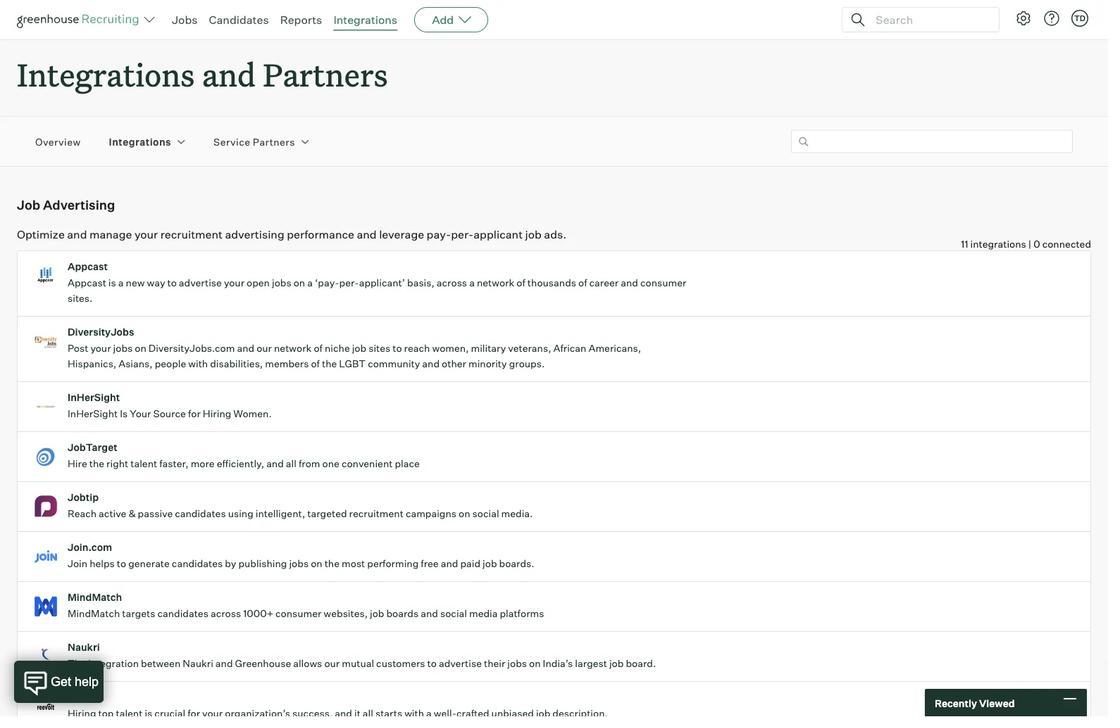Task type: describe. For each thing, give the bounding box(es) containing it.
configure image
[[1015, 10, 1032, 27]]

your inside appcast appcast is a new way to advertise your open jobs on a 'pay-per-applicant' basis, across a network of thousands of career and consumer sites.
[[224, 277, 245, 289]]

candidates for by
[[172, 558, 223, 570]]

minority
[[469, 358, 507, 370]]

candidates for using
[[175, 508, 226, 520]]

integrations
[[971, 238, 1026, 251]]

&
[[128, 508, 136, 520]]

add button
[[414, 7, 488, 32]]

job inside diversityjobs post your jobs on diversityjobs.com and our network of niche job sites to reach women, military veterans, african americans, hispanics, asians, people with disabilities, members of the lgbt community and other minority groups.
[[352, 343, 366, 355]]

'pay-
[[315, 277, 339, 289]]

americans,
[[589, 343, 641, 355]]

candidates
[[209, 13, 269, 27]]

inhersight inhersight is your source for hiring women.
[[68, 392, 272, 420]]

network inside appcast appcast is a new way to advertise your open jobs on a 'pay-per-applicant' basis, across a network of thousands of career and consumer sites.
[[477, 277, 515, 289]]

the
[[68, 658, 86, 671]]

paid
[[460, 558, 481, 570]]

members
[[265, 358, 309, 370]]

talent
[[131, 458, 157, 470]]

greenhouse
[[235, 658, 291, 671]]

basis,
[[407, 277, 435, 289]]

jobs inside diversityjobs post your jobs on diversityjobs.com and our network of niche job sites to reach women, military veterans, african americans, hispanics, asians, people with disabilities, members of the lgbt community and other minority groups.
[[113, 343, 133, 355]]

td
[[1074, 13, 1086, 23]]

your
[[130, 408, 151, 420]]

their
[[484, 658, 505, 671]]

asians,
[[119, 358, 153, 370]]

our inside diversityjobs post your jobs on diversityjobs.com and our network of niche job sites to reach women, military veterans, african americans, hispanics, asians, people with disabilities, members of the lgbt community and other minority groups.
[[257, 343, 272, 355]]

jobtarget hire the right talent faster, more efficiently, and all from one convenient place
[[68, 442, 420, 470]]

targeted
[[307, 508, 347, 520]]

most
[[342, 558, 365, 570]]

generate
[[128, 558, 170, 570]]

job inside join.com join helps to generate candidates by publishing jobs on the most performing free and paid job boards.
[[483, 558, 497, 570]]

hiring
[[203, 408, 231, 420]]

lgbt
[[339, 358, 366, 370]]

advertising
[[43, 197, 115, 213]]

candidates link
[[209, 13, 269, 27]]

intelligent,
[[256, 508, 305, 520]]

reevolt link
[[18, 683, 1091, 718]]

add
[[432, 13, 454, 27]]

join
[[68, 558, 87, 570]]

overview link
[[35, 135, 81, 149]]

the inside join.com join helps to generate candidates by publishing jobs on the most performing free and paid job boards.
[[325, 558, 340, 570]]

boards
[[386, 608, 419, 621]]

faster,
[[159, 458, 189, 470]]

between
[[141, 658, 181, 671]]

greenhouse recruiting image
[[17, 11, 144, 28]]

Search text field
[[872, 10, 986, 30]]

reports link
[[280, 13, 322, 27]]

consumer inside mindmatch mindmatch targets candidates across 1000+ consumer websites, job boards and social media platforms
[[276, 608, 322, 621]]

one
[[322, 458, 340, 470]]

and up the disabilities,
[[237, 343, 254, 355]]

to inside join.com join helps to generate candidates by publishing jobs on the most performing free and paid job boards.
[[117, 558, 126, 570]]

diversityjobs.com
[[149, 343, 235, 355]]

td button
[[1072, 10, 1089, 27]]

2 inhersight from the top
[[68, 408, 118, 420]]

integrations and partners
[[17, 54, 388, 95]]

the inside diversityjobs post your jobs on diversityjobs.com and our network of niche job sites to reach women, military veterans, african americans, hispanics, asians, people with disabilities, members of the lgbt community and other minority groups.
[[322, 358, 337, 370]]

targets
[[122, 608, 155, 621]]

on inside join.com join helps to generate candidates by publishing jobs on the most performing free and paid job boards.
[[311, 558, 322, 570]]

1 vertical spatial naukri
[[183, 658, 213, 671]]

overview
[[35, 136, 81, 148]]

convenient
[[342, 458, 393, 470]]

1 horizontal spatial integrations link
[[334, 13, 397, 27]]

websites,
[[324, 608, 368, 621]]

advertise inside naukri the integration between naukri and greenhouse allows our mutual customers to advertise their jobs on india's largest job board.
[[439, 658, 482, 671]]

viewed
[[979, 698, 1015, 710]]

boards.
[[499, 558, 534, 570]]

and inside join.com join helps to generate candidates by publishing jobs on the most performing free and paid job boards.
[[441, 558, 458, 570]]

1 vertical spatial partners
[[253, 136, 295, 148]]

1000+
[[243, 608, 273, 621]]

is
[[120, 408, 128, 420]]

job
[[17, 197, 40, 213]]

from
[[299, 458, 320, 470]]

niche
[[325, 343, 350, 355]]

source
[[153, 408, 186, 420]]

naukri the integration between naukri and greenhouse allows our mutual customers to advertise their jobs on india's largest job board.
[[68, 642, 656, 671]]

and left leverage
[[357, 227, 377, 241]]

on inside naukri the integration between naukri and greenhouse allows our mutual customers to advertise their jobs on india's largest job board.
[[529, 658, 541, 671]]

board.
[[626, 658, 656, 671]]

2 vertical spatial integrations
[[109, 136, 171, 148]]

post
[[68, 343, 88, 355]]

on inside diversityjobs post your jobs on diversityjobs.com and our network of niche job sites to reach women, military veterans, african americans, hispanics, asians, people with disabilities, members of the lgbt community and other minority groups.
[[135, 343, 146, 355]]

on inside appcast appcast is a new way to advertise your open jobs on a 'pay-per-applicant' basis, across a network of thousands of career and consumer sites.
[[294, 277, 305, 289]]

media.
[[501, 508, 533, 520]]

3 a from the left
[[469, 277, 475, 289]]

customers
[[376, 658, 425, 671]]

0
[[1034, 238, 1040, 251]]

sites
[[369, 343, 390, 355]]

new
[[126, 277, 145, 289]]

open
[[247, 277, 270, 289]]

0 vertical spatial your
[[134, 227, 158, 241]]

reports
[[280, 13, 322, 27]]

to inside diversityjobs post your jobs on diversityjobs.com and our network of niche job sites to reach women, military veterans, african americans, hispanics, asians, people with disabilities, members of the lgbt community and other minority groups.
[[393, 343, 402, 355]]

job left ads.
[[525, 227, 542, 241]]

2 a from the left
[[307, 277, 313, 289]]

african
[[553, 343, 587, 355]]

|
[[1029, 238, 1032, 251]]

place
[[395, 458, 420, 470]]

the inside jobtarget hire the right talent faster, more efficiently, and all from one convenient place
[[89, 458, 104, 470]]

thousands
[[528, 277, 576, 289]]

service partners
[[214, 136, 295, 148]]

reevolt
[[68, 692, 104, 704]]

to inside naukri the integration between naukri and greenhouse allows our mutual customers to advertise their jobs on india's largest job board.
[[427, 658, 437, 671]]

campaigns
[[406, 508, 457, 520]]

with
[[188, 358, 208, 370]]

per- inside appcast appcast is a new way to advertise your open jobs on a 'pay-per-applicant' basis, across a network of thousands of career and consumer sites.
[[339, 277, 359, 289]]

jobs inside naukri the integration between naukri and greenhouse allows our mutual customers to advertise their jobs on india's largest job board.
[[508, 658, 527, 671]]



Task type: vqa. For each thing, say whether or not it's contained in the screenshot.
to in diversityjobs post your jobs on diversityjobs.com and our network of niche job sites to reach women, military veterans, african americans, hispanics, asians, people with disabilities, members of the lgbt community and other minority groups.
yes



Task type: locate. For each thing, give the bounding box(es) containing it.
0 horizontal spatial advertise
[[179, 277, 222, 289]]

on
[[294, 277, 305, 289], [135, 343, 146, 355], [459, 508, 470, 520], [311, 558, 322, 570], [529, 658, 541, 671]]

your down diversityjobs at the top left of the page
[[90, 343, 111, 355]]

mindmatch mindmatch targets candidates across 1000+ consumer websites, job boards and social media platforms
[[68, 592, 544, 621]]

partners right service
[[253, 136, 295, 148]]

on left 'most'
[[311, 558, 322, 570]]

on left 'pay-
[[294, 277, 305, 289]]

ads.
[[544, 227, 567, 241]]

1 vertical spatial integrations
[[17, 54, 195, 95]]

service
[[214, 136, 250, 148]]

job inside naukri the integration between naukri and greenhouse allows our mutual customers to advertise their jobs on india's largest job board.
[[609, 658, 624, 671]]

to inside appcast appcast is a new way to advertise your open jobs on a 'pay-per-applicant' basis, across a network of thousands of career and consumer sites.
[[167, 277, 177, 289]]

publishing
[[238, 558, 287, 570]]

pay-
[[427, 227, 451, 241]]

integrations link
[[334, 13, 397, 27], [109, 135, 171, 149]]

recently
[[935, 698, 977, 710]]

1 vertical spatial inhersight
[[68, 408, 118, 420]]

0 vertical spatial naukri
[[68, 642, 100, 654]]

candidates right 'targets'
[[157, 608, 208, 621]]

free
[[421, 558, 439, 570]]

2 horizontal spatial your
[[224, 277, 245, 289]]

0 vertical spatial across
[[437, 277, 467, 289]]

across inside appcast appcast is a new way to advertise your open jobs on a 'pay-per-applicant' basis, across a network of thousands of career and consumer sites.
[[437, 277, 467, 289]]

allows
[[293, 658, 322, 671]]

way
[[147, 277, 165, 289]]

naukri right 'between'
[[183, 658, 213, 671]]

0 vertical spatial mindmatch
[[68, 592, 122, 604]]

the left 'most'
[[325, 558, 340, 570]]

our
[[257, 343, 272, 355], [324, 658, 340, 671]]

per- right leverage
[[451, 227, 474, 241]]

1 horizontal spatial per-
[[451, 227, 474, 241]]

across right basis,
[[437, 277, 467, 289]]

integrations
[[334, 13, 397, 27], [17, 54, 195, 95], [109, 136, 171, 148]]

naukri
[[68, 642, 100, 654], [183, 658, 213, 671]]

using
[[228, 508, 254, 520]]

1 horizontal spatial social
[[472, 508, 499, 520]]

None text field
[[791, 130, 1073, 153]]

2 vertical spatial candidates
[[157, 608, 208, 621]]

india's
[[543, 658, 573, 671]]

network down applicant
[[477, 277, 515, 289]]

social inside mindmatch mindmatch targets candidates across 1000+ consumer websites, job boards and social media platforms
[[440, 608, 467, 621]]

1 vertical spatial advertise
[[439, 658, 482, 671]]

0 vertical spatial recruitment
[[160, 227, 223, 241]]

2 mindmatch from the top
[[68, 608, 120, 621]]

job right paid
[[483, 558, 497, 570]]

network inside diversityjobs post your jobs on diversityjobs.com and our network of niche job sites to reach women, military veterans, african americans, hispanics, asians, people with disabilities, members of the lgbt community and other minority groups.
[[274, 343, 312, 355]]

right
[[106, 458, 128, 470]]

job inside mindmatch mindmatch targets candidates across 1000+ consumer websites, job boards and social media platforms
[[370, 608, 384, 621]]

1 mindmatch from the top
[[68, 592, 122, 604]]

of right members
[[311, 358, 320, 370]]

0 vertical spatial candidates
[[175, 508, 226, 520]]

more
[[191, 458, 215, 470]]

a
[[118, 277, 124, 289], [307, 277, 313, 289], [469, 277, 475, 289]]

1 vertical spatial integrations link
[[109, 135, 171, 149]]

a left 'pay-
[[307, 277, 313, 289]]

optimize
[[17, 227, 65, 241]]

other
[[442, 358, 466, 370]]

of
[[517, 277, 525, 289], [578, 277, 587, 289], [314, 343, 323, 355], [311, 358, 320, 370]]

0 vertical spatial our
[[257, 343, 272, 355]]

jobtip reach active & passive candidates using intelligent, targeted recruitment campaigns on social media.
[[68, 492, 533, 520]]

2 appcast from the top
[[68, 277, 106, 289]]

our inside naukri the integration between naukri and greenhouse allows our mutual customers to advertise their jobs on india's largest job board.
[[324, 658, 340, 671]]

and right free
[[441, 558, 458, 570]]

to right way
[[167, 277, 177, 289]]

and inside jobtarget hire the right talent faster, more efficiently, and all from one convenient place
[[266, 458, 284, 470]]

0 horizontal spatial across
[[211, 608, 241, 621]]

per- down the 'performance' at the top left
[[339, 277, 359, 289]]

0 horizontal spatial social
[[440, 608, 467, 621]]

2 vertical spatial the
[[325, 558, 340, 570]]

naukri up the
[[68, 642, 100, 654]]

leverage
[[379, 227, 424, 241]]

1 horizontal spatial network
[[477, 277, 515, 289]]

and right boards
[[421, 608, 438, 621]]

0 vertical spatial the
[[322, 358, 337, 370]]

diversityjobs
[[68, 326, 134, 339]]

1 inhersight from the top
[[68, 392, 120, 404]]

0 horizontal spatial per-
[[339, 277, 359, 289]]

0 horizontal spatial integrations link
[[109, 135, 171, 149]]

a right is at the left top
[[118, 277, 124, 289]]

and inside appcast appcast is a new way to advertise your open jobs on a 'pay-per-applicant' basis, across a network of thousands of career and consumer sites.
[[621, 277, 638, 289]]

and down reach
[[422, 358, 440, 370]]

to
[[167, 277, 177, 289], [393, 343, 402, 355], [117, 558, 126, 570], [427, 658, 437, 671]]

advertising
[[225, 227, 284, 241]]

consumer right 1000+
[[276, 608, 322, 621]]

your inside diversityjobs post your jobs on diversityjobs.com and our network of niche job sites to reach women, military veterans, african americans, hispanics, asians, people with disabilities, members of the lgbt community and other minority groups.
[[90, 343, 111, 355]]

diversityjobs post your jobs on diversityjobs.com and our network of niche job sites to reach women, military veterans, african americans, hispanics, asians, people with disabilities, members of the lgbt community and other minority groups.
[[68, 326, 641, 370]]

hire
[[68, 458, 87, 470]]

sites.
[[68, 293, 93, 305]]

on inside jobtip reach active & passive candidates using intelligent, targeted recruitment campaigns on social media.
[[459, 508, 470, 520]]

network up members
[[274, 343, 312, 355]]

consumer inside appcast appcast is a new way to advertise your open jobs on a 'pay-per-applicant' basis, across a network of thousands of career and consumer sites.
[[640, 277, 687, 289]]

disabilities,
[[210, 358, 263, 370]]

partners
[[263, 54, 388, 95], [253, 136, 295, 148]]

1 vertical spatial recruitment
[[349, 508, 404, 520]]

consumer right career
[[640, 277, 687, 289]]

0 vertical spatial advertise
[[179, 277, 222, 289]]

performing
[[367, 558, 419, 570]]

1 horizontal spatial our
[[324, 658, 340, 671]]

and down advertising
[[67, 227, 87, 241]]

social left media.
[[472, 508, 499, 520]]

hispanics,
[[68, 358, 116, 370]]

the down niche
[[322, 358, 337, 370]]

service partners link
[[214, 135, 295, 149]]

candidates left using
[[175, 508, 226, 520]]

and left greenhouse
[[215, 658, 233, 671]]

jobs right publishing at the left bottom of the page
[[289, 558, 309, 570]]

0 vertical spatial appcast
[[68, 261, 108, 273]]

0 horizontal spatial consumer
[[276, 608, 322, 621]]

jobs right their
[[508, 658, 527, 671]]

advertise left their
[[439, 658, 482, 671]]

1 vertical spatial per-
[[339, 277, 359, 289]]

1 horizontal spatial naukri
[[183, 658, 213, 671]]

td button
[[1069, 7, 1091, 30]]

1 vertical spatial across
[[211, 608, 241, 621]]

optimize and manage your recruitment advertising performance and leverage pay-per-applicant job ads.
[[17, 227, 567, 241]]

0 vertical spatial integrations
[[334, 13, 397, 27]]

1 vertical spatial the
[[89, 458, 104, 470]]

your left open
[[224, 277, 245, 289]]

a right basis,
[[469, 277, 475, 289]]

veterans,
[[508, 343, 551, 355]]

across left 1000+
[[211, 608, 241, 621]]

candidates inside join.com join helps to generate candidates by publishing jobs on the most performing free and paid job boards.
[[172, 558, 223, 570]]

jobs link
[[172, 13, 198, 27]]

1 vertical spatial your
[[224, 277, 245, 289]]

reach
[[404, 343, 430, 355]]

recently viewed
[[935, 698, 1015, 710]]

mindmatch down helps
[[68, 592, 122, 604]]

social
[[472, 508, 499, 520], [440, 608, 467, 621]]

jobs right open
[[272, 277, 291, 289]]

applicant
[[474, 227, 523, 241]]

to right customers at the left
[[427, 658, 437, 671]]

partners down reports link
[[263, 54, 388, 95]]

inhersight left is
[[68, 408, 118, 420]]

0 vertical spatial consumer
[[640, 277, 687, 289]]

is
[[108, 277, 116, 289]]

your right manage
[[134, 227, 158, 241]]

mindmatch
[[68, 592, 122, 604], [68, 608, 120, 621]]

and right career
[[621, 277, 638, 289]]

mutual
[[342, 658, 374, 671]]

1 horizontal spatial consumer
[[640, 277, 687, 289]]

of left thousands
[[517, 277, 525, 289]]

and inside naukri the integration between naukri and greenhouse allows our mutual customers to advertise their jobs on india's largest job board.
[[215, 658, 233, 671]]

helps
[[90, 558, 115, 570]]

0 vertical spatial network
[[477, 277, 515, 289]]

1 vertical spatial social
[[440, 608, 467, 621]]

and down the candidates
[[202, 54, 256, 95]]

to up the community
[[393, 343, 402, 355]]

0 horizontal spatial your
[[90, 343, 111, 355]]

job up "lgbt"
[[352, 343, 366, 355]]

social left media
[[440, 608, 467, 621]]

1 horizontal spatial a
[[307, 277, 313, 289]]

the down jobtarget
[[89, 458, 104, 470]]

1 vertical spatial appcast
[[68, 277, 106, 289]]

jobs
[[272, 277, 291, 289], [113, 343, 133, 355], [289, 558, 309, 570], [508, 658, 527, 671]]

on right campaigns
[[459, 508, 470, 520]]

1 a from the left
[[118, 277, 124, 289]]

0 vertical spatial per-
[[451, 227, 474, 241]]

2 horizontal spatial a
[[469, 277, 475, 289]]

jobtarget
[[68, 442, 117, 454]]

1 appcast from the top
[[68, 261, 108, 273]]

job advertising
[[17, 197, 115, 213]]

0 horizontal spatial naukri
[[68, 642, 100, 654]]

across
[[437, 277, 467, 289], [211, 608, 241, 621]]

to right helps
[[117, 558, 126, 570]]

recruitment
[[160, 227, 223, 241], [349, 508, 404, 520]]

0 horizontal spatial our
[[257, 343, 272, 355]]

0 horizontal spatial network
[[274, 343, 312, 355]]

your
[[134, 227, 158, 241], [224, 277, 245, 289], [90, 343, 111, 355]]

0 vertical spatial integrations link
[[334, 13, 397, 27]]

advertise inside appcast appcast is a new way to advertise your open jobs on a 'pay-per-applicant' basis, across a network of thousands of career and consumer sites.
[[179, 277, 222, 289]]

join.com
[[68, 542, 112, 554]]

candidates inside mindmatch mindmatch targets candidates across 1000+ consumer websites, job boards and social media platforms
[[157, 608, 208, 621]]

candidates inside jobtip reach active & passive candidates using intelligent, targeted recruitment campaigns on social media.
[[175, 508, 226, 520]]

active
[[99, 508, 126, 520]]

0 vertical spatial inhersight
[[68, 392, 120, 404]]

mindmatch left 'targets'
[[68, 608, 120, 621]]

0 horizontal spatial recruitment
[[160, 227, 223, 241]]

of left career
[[578, 277, 587, 289]]

candidates
[[175, 508, 226, 520], [172, 558, 223, 570], [157, 608, 208, 621]]

11
[[961, 238, 968, 251]]

across inside mindmatch mindmatch targets candidates across 1000+ consumer websites, job boards and social media platforms
[[211, 608, 241, 621]]

social inside jobtip reach active & passive candidates using intelligent, targeted recruitment campaigns on social media.
[[472, 508, 499, 520]]

our up members
[[257, 343, 272, 355]]

jobs up asians,
[[113, 343, 133, 355]]

0 vertical spatial partners
[[263, 54, 388, 95]]

and left the all
[[266, 458, 284, 470]]

and
[[202, 54, 256, 95], [67, 227, 87, 241], [357, 227, 377, 241], [621, 277, 638, 289], [237, 343, 254, 355], [422, 358, 440, 370], [266, 458, 284, 470], [441, 558, 458, 570], [421, 608, 438, 621], [215, 658, 233, 671]]

of left niche
[[314, 343, 323, 355]]

manage
[[89, 227, 132, 241]]

inhersight down hispanics,
[[68, 392, 120, 404]]

2 vertical spatial your
[[90, 343, 111, 355]]

advertise
[[179, 277, 222, 289], [439, 658, 482, 671]]

1 horizontal spatial recruitment
[[349, 508, 404, 520]]

job left boards
[[370, 608, 384, 621]]

for
[[188, 408, 201, 420]]

career
[[589, 277, 619, 289]]

1 vertical spatial our
[[324, 658, 340, 671]]

platforms
[[500, 608, 544, 621]]

0 horizontal spatial a
[[118, 277, 124, 289]]

job left board.
[[609, 658, 624, 671]]

and inside mindmatch mindmatch targets candidates across 1000+ consumer websites, job boards and social media platforms
[[421, 608, 438, 621]]

on up asians,
[[135, 343, 146, 355]]

appcast appcast is a new way to advertise your open jobs on a 'pay-per-applicant' basis, across a network of thousands of career and consumer sites.
[[68, 261, 687, 305]]

1 vertical spatial consumer
[[276, 608, 322, 621]]

military
[[471, 343, 506, 355]]

candidates left by
[[172, 558, 223, 570]]

1 vertical spatial network
[[274, 343, 312, 355]]

recruitment right the targeted
[[349, 508, 404, 520]]

1 vertical spatial candidates
[[172, 558, 223, 570]]

our right the allows on the bottom left of the page
[[324, 658, 340, 671]]

on left india's
[[529, 658, 541, 671]]

jobs inside join.com join helps to generate candidates by publishing jobs on the most performing free and paid job boards.
[[289, 558, 309, 570]]

0 vertical spatial social
[[472, 508, 499, 520]]

women,
[[432, 343, 469, 355]]

jobs inside appcast appcast is a new way to advertise your open jobs on a 'pay-per-applicant' basis, across a network of thousands of career and consumer sites.
[[272, 277, 291, 289]]

1 horizontal spatial advertise
[[439, 658, 482, 671]]

advertise right way
[[179, 277, 222, 289]]

1 horizontal spatial across
[[437, 277, 467, 289]]

1 vertical spatial mindmatch
[[68, 608, 120, 621]]

all
[[286, 458, 297, 470]]

largest
[[575, 658, 607, 671]]

the
[[322, 358, 337, 370], [89, 458, 104, 470], [325, 558, 340, 570]]

recruitment up way
[[160, 227, 223, 241]]

1 horizontal spatial your
[[134, 227, 158, 241]]

media
[[469, 608, 498, 621]]

recruitment inside jobtip reach active & passive candidates using intelligent, targeted recruitment campaigns on social media.
[[349, 508, 404, 520]]



